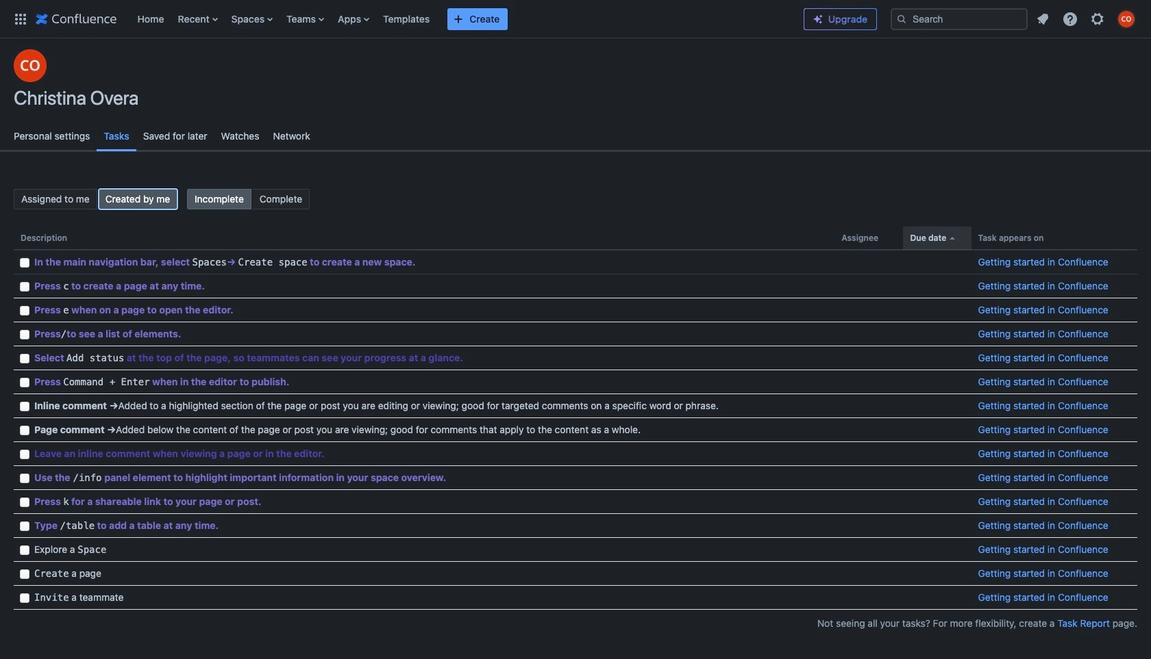 Task type: locate. For each thing, give the bounding box(es) containing it.
help icon image
[[1062, 11, 1079, 27]]

list for premium image
[[1031, 7, 1143, 31]]

1 horizontal spatial list
[[1031, 7, 1143, 31]]

list
[[131, 0, 793, 38], [1031, 7, 1143, 31]]

banner
[[0, 0, 1151, 41]]

user icon: christina overa image
[[14, 49, 47, 82]]

0 horizontal spatial list
[[131, 0, 793, 38]]

confluence image
[[36, 11, 117, 27], [36, 11, 117, 27]]

appswitcher icon image
[[12, 11, 29, 27]]

None search field
[[891, 8, 1028, 30]]

settings icon image
[[1090, 11, 1106, 27]]



Task type: describe. For each thing, give the bounding box(es) containing it.
notification icon image
[[1035, 11, 1051, 27]]

global element
[[8, 0, 793, 38]]

premium image
[[813, 14, 824, 25]]

Search field
[[891, 8, 1028, 30]]

search image
[[896, 13, 907, 24]]

list for appswitcher icon
[[131, 0, 793, 38]]



Task type: vqa. For each thing, say whether or not it's contained in the screenshot.
Template - Project plan link
no



